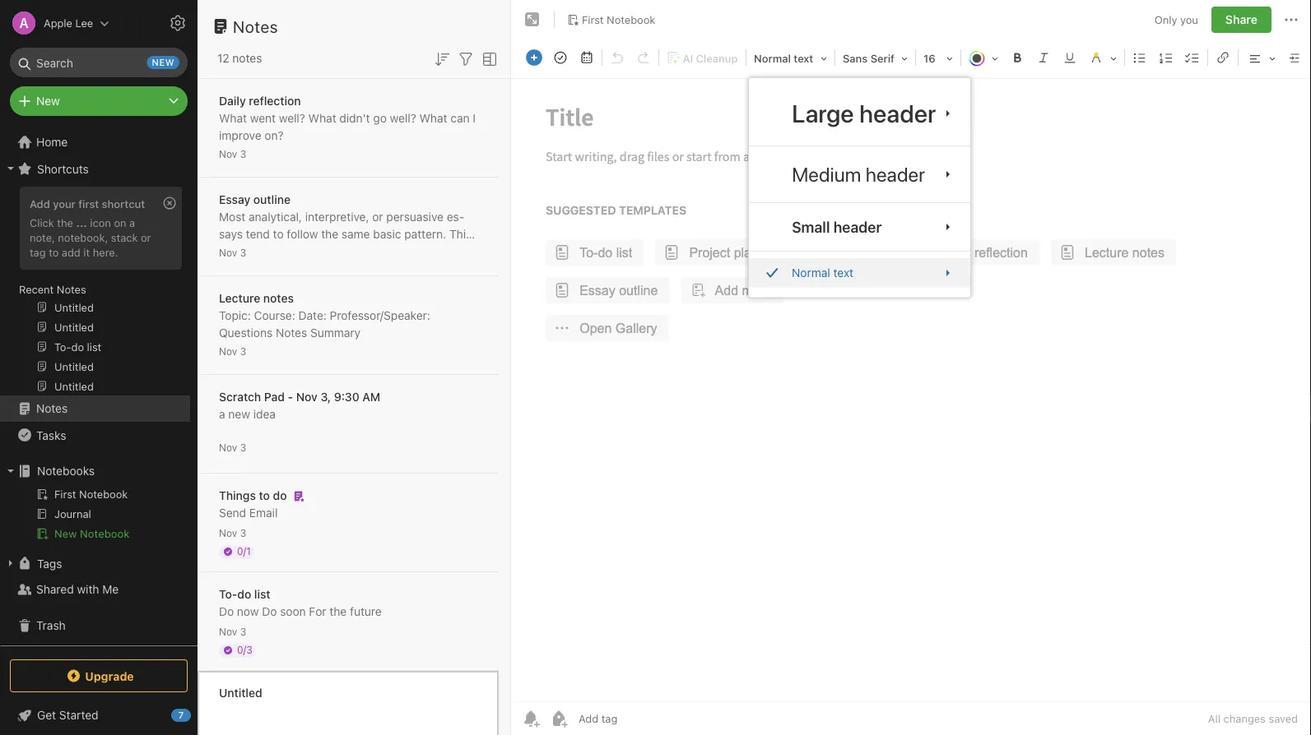 Task type: describe. For each thing, give the bounding box(es) containing it.
bold image
[[1006, 46, 1029, 69]]

tasks
[[36, 429, 66, 442]]

nov inside scratch pad - nov 3, 9:30 am a new idea
[[296, 391, 318, 404]]

shortcuts
[[37, 162, 89, 176]]

notebook,
[[58, 231, 108, 244]]

for
[[309, 605, 326, 619]]

click
[[30, 216, 54, 229]]

topic:
[[219, 309, 251, 323]]

most
[[282, 262, 308, 276]]

new button
[[10, 86, 188, 116]]

formulate
[[357, 245, 408, 258]]

notebooks link
[[0, 458, 190, 485]]

checklist image
[[1181, 46, 1204, 69]]

large
[[792, 99, 854, 128]]

3 for most analytical, interpretive, or persuasive es says tend to follow the same basic pattern. this structure should help you formulate effective outlines for most ...
[[240, 247, 246, 259]]

only you
[[1155, 13, 1198, 26]]

to for or
[[49, 246, 59, 258]]

text inside heading level field
[[794, 52, 814, 65]]

email
[[249, 507, 278, 520]]

nov up outlines
[[219, 247, 237, 259]]

underline image
[[1059, 46, 1082, 69]]

expand note image
[[523, 10, 542, 30]]

to for says
[[273, 228, 284, 241]]

1 well? from the left
[[279, 112, 305, 125]]

first notebook button
[[561, 8, 661, 31]]

0/1
[[237, 546, 251, 558]]

3 for a new idea
[[240, 442, 246, 454]]

your
[[53, 198, 76, 210]]

go
[[373, 112, 387, 125]]

9:30
[[334, 391, 359, 404]]

medium
[[792, 163, 861, 186]]

lecture
[[219, 292, 260, 305]]

do inside to-do list do now do soon for the future
[[237, 588, 251, 602]]

1 horizontal spatial to
[[259, 489, 270, 503]]

idea
[[253, 408, 276, 421]]

nov down questions
[[219, 346, 237, 358]]

text inside menu item
[[833, 266, 854, 280]]

date:
[[298, 309, 327, 323]]

untitled
[[219, 687, 262, 700]]

a inside icon on a note, notebook, stack or tag to add it here.
[[129, 216, 135, 229]]

[object object] field containing small header
[[749, 210, 971, 245]]

send
[[219, 507, 246, 520]]

notes link
[[0, 396, 190, 422]]

-
[[288, 391, 293, 404]]

[object object] field containing large header
[[749, 88, 971, 139]]

interpretive,
[[305, 210, 369, 224]]

16
[[924, 52, 936, 65]]

Search text field
[[21, 48, 176, 77]]

nov down send
[[219, 528, 237, 540]]

large header
[[792, 99, 936, 128]]

now
[[237, 605, 259, 619]]

or inside most analytical, interpretive, or persuasive es says tend to follow the same basic pattern. this structure should help you formulate effective outlines for most ...
[[372, 210, 383, 224]]

new inside new search box
[[152, 57, 175, 68]]

went
[[250, 112, 276, 125]]

upgrade button
[[10, 660, 188, 693]]

Insert field
[[522, 46, 547, 69]]

0 vertical spatial do
[[273, 489, 287, 503]]

notes inside the topic: course: date: professor/speaker: questions notes summary
[[276, 326, 307, 340]]

apple lee
[[44, 17, 93, 29]]

new for new
[[36, 94, 60, 108]]

large header link
[[749, 88, 971, 139]]

saved
[[1269, 713, 1298, 726]]

professor/speaker:
[[330, 309, 430, 323]]

changes
[[1224, 713, 1266, 726]]

Note Editor text field
[[511, 79, 1311, 702]]

tend
[[246, 228, 270, 241]]

dropdown list menu
[[749, 88, 971, 288]]

sans
[[843, 52, 868, 65]]

[object Object] field
[[749, 259, 971, 288]]

Highlight field
[[1083, 46, 1123, 70]]

Font family field
[[837, 46, 914, 70]]

6 nov 3 from the top
[[219, 627, 246, 638]]

new inside scratch pad - nov 3, 9:30 am a new idea
[[228, 408, 250, 421]]

group containing add your first shortcut
[[0, 182, 190, 403]]

new notebook
[[54, 528, 130, 540]]

reflection
[[249, 94, 301, 108]]

am
[[362, 391, 380, 404]]

course:
[[254, 309, 295, 323]]

add
[[30, 198, 50, 210]]

calendar event image
[[575, 46, 598, 69]]

home link
[[0, 129, 198, 156]]

daily
[[219, 94, 246, 108]]

to-do list do now do soon for the future
[[219, 588, 382, 619]]

notebooks
[[37, 465, 95, 478]]

started
[[59, 709, 98, 723]]

3 what from the left
[[419, 112, 447, 125]]

first notebook
[[582, 13, 655, 26]]

5 3 from the top
[[240, 528, 246, 540]]

new search field
[[21, 48, 179, 77]]

Heading level field
[[748, 46, 833, 70]]

first
[[78, 198, 99, 210]]

12
[[217, 51, 229, 65]]

questions
[[219, 326, 273, 340]]

header for medium header
[[866, 163, 925, 186]]

persuasive
[[386, 210, 444, 224]]

Alignment field
[[1240, 46, 1282, 70]]

... inside most analytical, interpretive, or persuasive es says tend to follow the same basic pattern. this structure should help you formulate effective outlines for most ...
[[311, 262, 321, 276]]

expand notebooks image
[[4, 465, 17, 478]]

all
[[1208, 713, 1221, 726]]

medium header
[[792, 163, 925, 186]]

topic: course: date: professor/speaker: questions notes summary
[[219, 309, 430, 340]]

the inside most analytical, interpretive, or persuasive es says tend to follow the same basic pattern. this structure should help you formulate effective outlines for most ...
[[321, 228, 338, 241]]

small
[[792, 218, 830, 236]]

Font size field
[[918, 46, 959, 70]]

essay
[[219, 193, 250, 207]]

5 nov 3 from the top
[[219, 528, 246, 540]]

nov down improve
[[219, 149, 237, 160]]

it
[[83, 246, 90, 258]]

Font color field
[[963, 46, 1004, 70]]

More actions field
[[1282, 7, 1301, 33]]

most
[[219, 210, 246, 224]]

me
[[102, 583, 119, 597]]

new for new notebook
[[54, 528, 77, 540]]

share button
[[1212, 7, 1272, 33]]

pattern.
[[404, 228, 446, 241]]

follow
[[287, 228, 318, 241]]

medium header link
[[749, 153, 971, 196]]

insert link image
[[1212, 46, 1235, 69]]

indent image
[[1283, 46, 1306, 69]]

outline
[[253, 193, 291, 207]]

or inside icon on a note, notebook, stack or tag to add it here.
[[141, 231, 151, 244]]

normal inside heading level field
[[754, 52, 791, 65]]

i
[[473, 112, 476, 125]]

pad
[[264, 391, 285, 404]]

tag
[[30, 246, 46, 258]]

6 3 from the top
[[240, 627, 246, 638]]

lecture notes
[[219, 292, 294, 305]]



Task type: vqa. For each thing, say whether or not it's contained in the screenshot.
Summary
yes



Task type: locate. For each thing, give the bounding box(es) containing it.
click to collapse image
[[191, 705, 204, 725]]

1 vertical spatial or
[[141, 231, 151, 244]]

notebook inside button
[[607, 13, 655, 26]]

1 horizontal spatial well?
[[390, 112, 416, 125]]

essay outline
[[219, 193, 291, 207]]

notes up course: in the left top of the page
[[263, 292, 294, 305]]

nov 3 for a new idea
[[219, 442, 246, 454]]

1 horizontal spatial text
[[833, 266, 854, 280]]

lee
[[75, 17, 93, 29]]

new notebook button
[[0, 524, 190, 544]]

nov 3 for topic: course: date: professor/speaker: questions notes summary
[[219, 346, 246, 358]]

or up basic on the top of page
[[372, 210, 383, 224]]

1 horizontal spatial normal
[[792, 266, 830, 280]]

nov up the 0/3 at the left
[[219, 627, 237, 638]]

1 vertical spatial notes
[[263, 292, 294, 305]]

the right for at the left bottom of the page
[[330, 605, 347, 619]]

3 down questions
[[240, 346, 246, 358]]

task image
[[549, 46, 572, 69]]

Add filters field
[[456, 48, 476, 69]]

0 horizontal spatial or
[[141, 231, 151, 244]]

untitled button
[[198, 672, 499, 736]]

3 nov 3 from the top
[[219, 346, 246, 358]]

1 vertical spatial ...
[[311, 262, 321, 276]]

2 what from the left
[[308, 112, 336, 125]]

most analytical, interpretive, or persuasive es says tend to follow the same basic pattern. this structure should help you formulate effective outlines for most ...
[[219, 210, 472, 276]]

daily reflection
[[219, 94, 301, 108]]

the down interpretive,
[[321, 228, 338, 241]]

normal
[[754, 52, 791, 65], [792, 266, 830, 280]]

what left didn't
[[308, 112, 336, 125]]

text
[[794, 52, 814, 65], [833, 266, 854, 280]]

Add tag field
[[577, 712, 700, 726]]

0 vertical spatial notes
[[232, 51, 262, 65]]

2 well? from the left
[[390, 112, 416, 125]]

says
[[219, 210, 464, 241]]

0 vertical spatial you
[[1180, 13, 1198, 26]]

or
[[372, 210, 383, 224], [141, 231, 151, 244]]

1 horizontal spatial or
[[372, 210, 383, 224]]

nov 3 for most analytical, interpretive, or persuasive es says tend to follow the same basic pattern. this structure should help you formulate effective outlines for most ...
[[219, 247, 246, 259]]

the inside group
[[57, 216, 73, 229]]

recent notes
[[19, 283, 86, 296]]

[object Object] field
[[749, 153, 971, 196]]

3 for topic: course: date: professor/speaker: questions notes summary
[[240, 346, 246, 358]]

notes for 12 notes
[[232, 51, 262, 65]]

this
[[449, 228, 472, 241]]

1 vertical spatial to
[[49, 246, 59, 258]]

same
[[341, 228, 370, 241]]

1 horizontal spatial do
[[262, 605, 277, 619]]

to right tag at the left top of page
[[49, 246, 59, 258]]

notes right recent
[[57, 283, 86, 296]]

the down the your
[[57, 216, 73, 229]]

trash link
[[0, 613, 190, 640]]

header for large header
[[859, 99, 936, 128]]

what down daily
[[219, 112, 247, 125]]

note window element
[[511, 0, 1311, 736]]

0 horizontal spatial do
[[219, 605, 234, 619]]

on?
[[265, 129, 284, 142]]

you down same
[[335, 245, 354, 258]]

1 horizontal spatial you
[[1180, 13, 1198, 26]]

0 horizontal spatial a
[[129, 216, 135, 229]]

add filters image
[[456, 49, 476, 69]]

0 horizontal spatial text
[[794, 52, 814, 65]]

tags
[[37, 557, 62, 571]]

3 up 0/1
[[240, 528, 246, 540]]

1 vertical spatial normal text
[[792, 266, 854, 280]]

icon
[[90, 216, 111, 229]]

improve
[[219, 129, 261, 142]]

normal inside menu item
[[792, 266, 830, 280]]

3
[[240, 149, 246, 160], [240, 247, 246, 259], [240, 346, 246, 358], [240, 442, 246, 454], [240, 528, 246, 540], [240, 627, 246, 638]]

header
[[859, 99, 936, 128], [866, 163, 925, 186], [834, 218, 882, 236]]

what
[[219, 112, 247, 125], [308, 112, 336, 125], [419, 112, 447, 125]]

header inside medium header link
[[866, 163, 925, 186]]

0 vertical spatial text
[[794, 52, 814, 65]]

1 horizontal spatial new
[[228, 408, 250, 421]]

add
[[62, 246, 81, 258]]

bulleted list image
[[1129, 46, 1152, 69]]

with
[[77, 583, 99, 597]]

can
[[451, 112, 470, 125]]

group
[[0, 182, 190, 403]]

well? down reflection
[[279, 112, 305, 125]]

you inside most analytical, interpretive, or persuasive es says tend to follow the same basic pattern. this structure should help you formulate effective outlines for most ...
[[335, 245, 354, 258]]

new down settings icon
[[152, 57, 175, 68]]

here.
[[93, 246, 118, 258]]

on
[[114, 216, 126, 229]]

you right only
[[1180, 13, 1198, 26]]

notes right 12
[[232, 51, 262, 65]]

scratch pad - nov 3, 9:30 am a new idea
[[219, 391, 380, 421]]

0 vertical spatial normal
[[754, 52, 791, 65]]

1 vertical spatial normal
[[792, 266, 830, 280]]

4 nov 3 from the top
[[219, 442, 246, 454]]

3,
[[321, 391, 331, 404]]

1 [object object] field from the top
[[749, 88, 971, 139]]

shared with me link
[[0, 577, 190, 603]]

do up email
[[273, 489, 287, 503]]

add your first shortcut
[[30, 198, 145, 210]]

new inside popup button
[[36, 94, 60, 108]]

trash
[[36, 619, 66, 633]]

expand tags image
[[4, 557, 17, 570]]

effective
[[411, 245, 458, 258]]

tree
[[0, 129, 198, 649]]

notes for lecture notes
[[263, 292, 294, 305]]

[object object] field down sans on the right top of the page
[[749, 88, 971, 139]]

header up normal text menu item at top right
[[834, 218, 882, 236]]

normal text up large
[[754, 52, 814, 65]]

notes down course: in the left top of the page
[[276, 326, 307, 340]]

1 vertical spatial header
[[866, 163, 925, 186]]

...
[[76, 216, 87, 229], [311, 262, 321, 276]]

es
[[447, 210, 464, 224]]

do down list
[[262, 605, 277, 619]]

add a reminder image
[[521, 710, 541, 729]]

1 vertical spatial do
[[237, 588, 251, 602]]

1 vertical spatial text
[[833, 266, 854, 280]]

0 horizontal spatial do
[[237, 588, 251, 602]]

more actions image
[[1282, 10, 1301, 30]]

1 what from the left
[[219, 112, 247, 125]]

4 3 from the top
[[240, 442, 246, 454]]

apple
[[44, 17, 72, 29]]

0 horizontal spatial well?
[[279, 112, 305, 125]]

new up tags
[[54, 528, 77, 540]]

tags button
[[0, 551, 190, 577]]

notes inside group
[[57, 283, 86, 296]]

normal text inside heading level field
[[754, 52, 814, 65]]

nov 3 down send
[[219, 528, 246, 540]]

0 horizontal spatial new
[[152, 57, 175, 68]]

3 up the 0/3 at the left
[[240, 627, 246, 638]]

notebook for first notebook
[[607, 13, 655, 26]]

well? right the go
[[390, 112, 416, 125]]

2 vertical spatial to
[[259, 489, 270, 503]]

0 vertical spatial normal text
[[754, 52, 814, 65]]

settings image
[[168, 13, 188, 33]]

do down to-
[[219, 605, 234, 619]]

do
[[219, 605, 234, 619], [262, 605, 277, 619]]

normal text
[[754, 52, 814, 65], [792, 266, 854, 280]]

nov 3 up things
[[219, 442, 246, 454]]

normal text link
[[749, 259, 971, 288]]

0 vertical spatial [object object] field
[[749, 88, 971, 139]]

0 vertical spatial new
[[152, 57, 175, 68]]

3 up things
[[240, 442, 246, 454]]

things
[[219, 489, 256, 503]]

0 vertical spatial ...
[[76, 216, 87, 229]]

0 vertical spatial new
[[36, 94, 60, 108]]

... up notebook,
[[76, 216, 87, 229]]

0 horizontal spatial what
[[219, 112, 247, 125]]

to
[[273, 228, 284, 241], [49, 246, 59, 258], [259, 489, 270, 503]]

click the ...
[[30, 216, 87, 229]]

header up small header link
[[866, 163, 925, 186]]

1 vertical spatial [object object] field
[[749, 210, 971, 245]]

notebook for new notebook
[[80, 528, 130, 540]]

to down analytical,
[[273, 228, 284, 241]]

1 nov 3 from the top
[[219, 149, 246, 160]]

text left sans on the right top of the page
[[794, 52, 814, 65]]

0 vertical spatial a
[[129, 216, 135, 229]]

0/3
[[237, 645, 252, 656]]

to-
[[219, 588, 237, 602]]

tree containing home
[[0, 129, 198, 649]]

header inside large header link
[[859, 99, 936, 128]]

nov 3 up the 0/3 at the left
[[219, 627, 246, 638]]

1 vertical spatial a
[[219, 408, 225, 421]]

get
[[37, 709, 56, 723]]

Help and Learning task checklist field
[[0, 703, 198, 729]]

should
[[271, 245, 306, 258]]

1 horizontal spatial notebook
[[607, 13, 655, 26]]

Sort options field
[[432, 48, 452, 69]]

1 vertical spatial new
[[54, 528, 77, 540]]

1 vertical spatial you
[[335, 245, 354, 258]]

a down scratch
[[219, 408, 225, 421]]

12 notes
[[217, 51, 262, 65]]

shortcuts button
[[0, 156, 190, 182]]

notebook right first at top left
[[607, 13, 655, 26]]

nov 3 up outlines
[[219, 247, 246, 259]]

0 vertical spatial or
[[372, 210, 383, 224]]

2 nov 3 from the top
[[219, 247, 246, 259]]

to up email
[[259, 489, 270, 503]]

3 3 from the top
[[240, 346, 246, 358]]

new down scratch
[[228, 408, 250, 421]]

small header
[[792, 218, 882, 236]]

text down small header in the right of the page
[[833, 266, 854, 280]]

shortcut
[[102, 198, 145, 210]]

serif
[[871, 52, 895, 65]]

2 3 from the top
[[240, 247, 246, 259]]

notebook inside button
[[80, 528, 130, 540]]

1 vertical spatial notebook
[[80, 528, 130, 540]]

[object object] field up normal text menu item at top right
[[749, 210, 971, 245]]

summary
[[310, 326, 361, 340]]

small header link
[[749, 210, 971, 245]]

the inside to-do list do now do soon for the future
[[330, 605, 347, 619]]

the
[[57, 216, 73, 229], [321, 228, 338, 241], [330, 605, 347, 619]]

tasks button
[[0, 422, 190, 449]]

nov up things
[[219, 442, 237, 454]]

a inside scratch pad - nov 3, 9:30 am a new idea
[[219, 408, 225, 421]]

0 horizontal spatial notebook
[[80, 528, 130, 540]]

first
[[582, 13, 604, 26]]

list
[[254, 588, 270, 602]]

1 horizontal spatial notes
[[263, 292, 294, 305]]

1 vertical spatial new
[[228, 408, 250, 421]]

nov 3 for what went well? what didn't go well? what can i improve on?
[[219, 149, 246, 160]]

icon on a note, notebook, stack or tag to add it here.
[[30, 216, 151, 258]]

help
[[309, 245, 332, 258]]

0 horizontal spatial to
[[49, 246, 59, 258]]

new inside button
[[54, 528, 77, 540]]

nov 3 down improve
[[219, 149, 246, 160]]

nov right - in the bottom of the page
[[296, 391, 318, 404]]

header down serif
[[859, 99, 936, 128]]

0 vertical spatial notebook
[[607, 13, 655, 26]]

normal text inside menu item
[[792, 266, 854, 280]]

notebook
[[607, 13, 655, 26], [80, 528, 130, 540]]

italic image
[[1032, 46, 1055, 69]]

a right the on in the top left of the page
[[129, 216, 135, 229]]

0 horizontal spatial ...
[[76, 216, 87, 229]]

... inside group
[[76, 216, 87, 229]]

header inside small header link
[[834, 218, 882, 236]]

notes
[[232, 51, 262, 65], [263, 292, 294, 305]]

to inside most analytical, interpretive, or persuasive es says tend to follow the same basic pattern. this structure should help you formulate effective outlines for most ...
[[273, 228, 284, 241]]

notebook up tags "button"
[[80, 528, 130, 540]]

3 for what went well? what didn't go well? what can i improve on?
[[240, 149, 246, 160]]

3 up outlines
[[240, 247, 246, 259]]

nov 3 down questions
[[219, 346, 246, 358]]

things to do
[[219, 489, 287, 503]]

shared with me
[[36, 583, 119, 597]]

2 horizontal spatial what
[[419, 112, 447, 125]]

[object Object] field
[[749, 88, 971, 139], [749, 210, 971, 245]]

new up home
[[36, 94, 60, 108]]

shared
[[36, 583, 74, 597]]

2 horizontal spatial to
[[273, 228, 284, 241]]

1 horizontal spatial do
[[273, 489, 287, 503]]

0 horizontal spatial normal
[[754, 52, 791, 65]]

0 vertical spatial to
[[273, 228, 284, 241]]

1 horizontal spatial what
[[308, 112, 336, 125]]

1 3 from the top
[[240, 149, 246, 160]]

normal text down small
[[792, 266, 854, 280]]

future
[[350, 605, 382, 619]]

or right stack
[[141, 231, 151, 244]]

normal text menu item
[[749, 259, 971, 288]]

0 horizontal spatial you
[[335, 245, 354, 258]]

2 do from the left
[[262, 605, 277, 619]]

analytical,
[[249, 210, 302, 224]]

new
[[36, 94, 60, 108], [54, 528, 77, 540]]

0 horizontal spatial notes
[[232, 51, 262, 65]]

new notebook group
[[0, 485, 190, 551]]

you inside the note window element
[[1180, 13, 1198, 26]]

0 vertical spatial header
[[859, 99, 936, 128]]

to inside icon on a note, notebook, stack or tag to add it here.
[[49, 246, 59, 258]]

notes up "tasks"
[[36, 402, 68, 416]]

3 down improve
[[240, 149, 246, 160]]

... down help
[[311, 262, 321, 276]]

do up now
[[237, 588, 251, 602]]

basic
[[373, 228, 401, 241]]

send email
[[219, 507, 278, 520]]

1 horizontal spatial ...
[[311, 262, 321, 276]]

1 horizontal spatial a
[[219, 408, 225, 421]]

scratch
[[219, 391, 261, 404]]

stack
[[111, 231, 138, 244]]

notes
[[233, 16, 278, 36], [57, 283, 86, 296], [276, 326, 307, 340], [36, 402, 68, 416]]

note list element
[[198, 0, 511, 736]]

what went well? what didn't go well? what can i improve on?
[[219, 112, 476, 142]]

View options field
[[476, 48, 500, 69]]

notes up 12 notes at the top left
[[233, 16, 278, 36]]

header for small header
[[834, 218, 882, 236]]

new
[[152, 57, 175, 68], [228, 408, 250, 421]]

2 vertical spatial header
[[834, 218, 882, 236]]

numbered list image
[[1155, 46, 1178, 69]]

2 [object object] field from the top
[[749, 210, 971, 245]]

Account field
[[0, 7, 110, 40]]

1 do from the left
[[219, 605, 234, 619]]

upgrade
[[85, 670, 134, 683]]

add tag image
[[549, 710, 569, 729]]

structure
[[219, 245, 267, 258]]

what left can
[[419, 112, 447, 125]]



